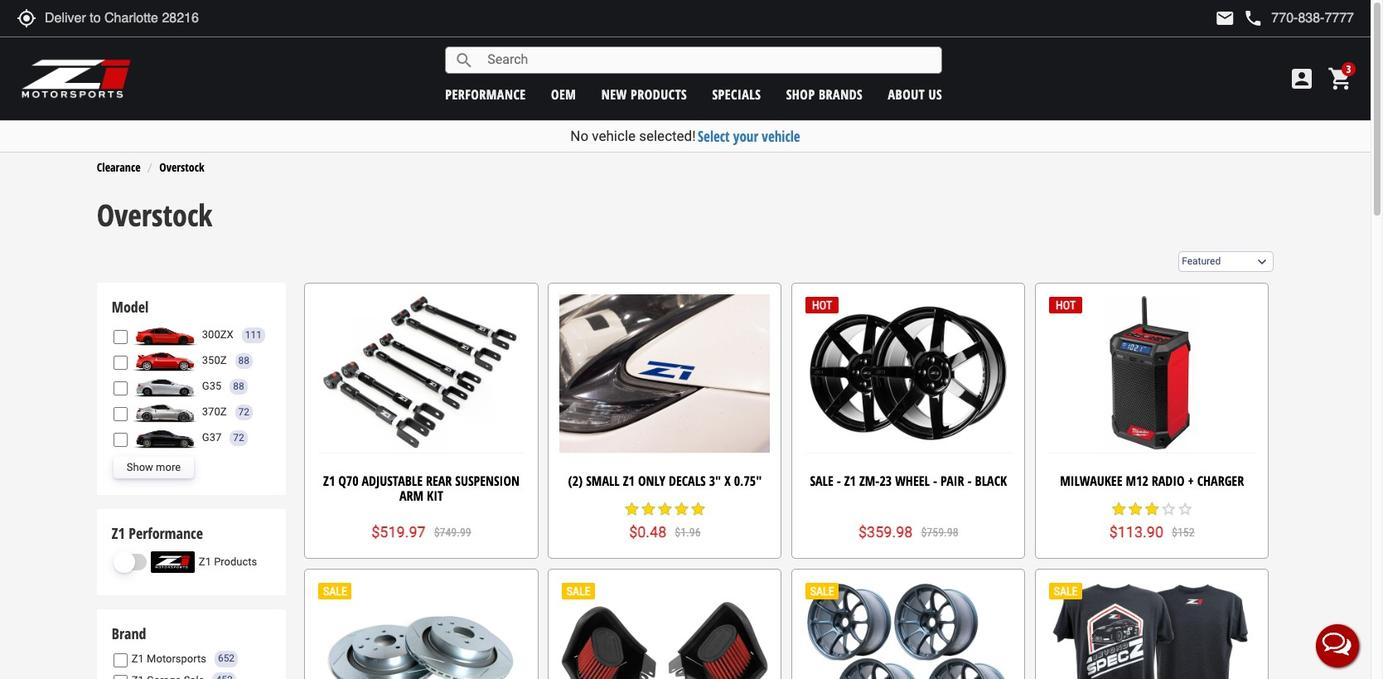 Task type: locate. For each thing, give the bounding box(es) containing it.
z1 for z1 motorsports
[[132, 652, 144, 665]]

search
[[455, 50, 474, 70]]

your
[[734, 127, 759, 146]]

z1 motorsports
[[132, 652, 206, 665]]

select
[[698, 127, 730, 146]]

0.75"
[[734, 472, 762, 490]]

radio
[[1152, 472, 1185, 490]]

z1 left performance
[[112, 523, 125, 543]]

2 horizontal spatial -
[[968, 472, 972, 490]]

small
[[586, 472, 620, 490]]

selected!
[[639, 128, 696, 144]]

88 down "111"
[[238, 355, 250, 366]]

0 horizontal spatial vehicle
[[592, 128, 636, 144]]

show
[[127, 461, 153, 473]]

$113.90
[[1110, 523, 1164, 540]]

1 horizontal spatial -
[[934, 472, 938, 490]]

wheel
[[896, 472, 930, 490]]

vehicle right your
[[762, 127, 801, 146]]

z1 down brand
[[132, 652, 144, 665]]

phone link
[[1244, 8, 1355, 28]]

star_border
[[1161, 500, 1178, 517], [1178, 500, 1194, 517]]

overstock
[[159, 159, 204, 175], [97, 195, 212, 236]]

phone
[[1244, 8, 1264, 28]]

suspension
[[455, 472, 520, 490]]

pair
[[941, 472, 965, 490]]

performance link
[[445, 85, 526, 103]]

brands
[[819, 85, 863, 103]]

72 right 370z on the bottom
[[238, 406, 250, 418]]

1 vertical spatial 72
[[233, 432, 244, 443]]

None checkbox
[[113, 330, 128, 344], [113, 381, 128, 395], [113, 407, 128, 421], [113, 433, 128, 447], [113, 654, 128, 668], [113, 675, 128, 679], [113, 330, 128, 344], [113, 381, 128, 395], [113, 407, 128, 421], [113, 433, 128, 447], [113, 654, 128, 668], [113, 675, 128, 679]]

infiniti g37 coupe sedan convertible v36 cv36 hv36 skyline 2008 2009 2010 2011 2012 2013 3.7l vq37vhr z1 motorsports image
[[132, 427, 198, 449]]

shop brands
[[787, 85, 863, 103]]

infiniti g35 coupe sedan v35 v36 skyline 2003 2004 2005 2006 2007 2008 3.5l vq35de revup rev up vq35hr z1 motorsports image
[[132, 376, 198, 397]]

23
[[880, 472, 892, 490]]

652
[[218, 653, 235, 664]]

no
[[571, 128, 589, 144]]

overstock link
[[159, 159, 204, 175]]

shop brands link
[[787, 85, 863, 103]]

z1 left zm-
[[845, 472, 857, 490]]

3 - from the left
[[968, 472, 972, 490]]

performance
[[129, 523, 203, 543]]

brand
[[112, 623, 146, 643]]

z1 inside z1 q70 adjustable rear suspension arm kit
[[323, 472, 335, 490]]

more
[[156, 461, 181, 473]]

2 - from the left
[[934, 472, 938, 490]]

1 star_border from the left
[[1161, 500, 1178, 517]]

$359.98 $759.98
[[859, 523, 959, 540]]

mail phone
[[1216, 8, 1264, 28]]

72
[[238, 406, 250, 418], [233, 432, 244, 443]]

0 vertical spatial overstock
[[159, 159, 204, 175]]

mail
[[1216, 8, 1236, 28]]

vehicle right "no" at the top of the page
[[592, 128, 636, 144]]

z1 performance
[[112, 523, 203, 543]]

350z
[[202, 354, 227, 366]]

z1 left products
[[199, 556, 211, 568]]

- right pair at the bottom of the page
[[968, 472, 972, 490]]

z1
[[323, 472, 335, 490], [623, 472, 635, 490], [845, 472, 857, 490], [112, 523, 125, 543], [199, 556, 211, 568], [132, 652, 144, 665]]

overstock right clearance link
[[159, 159, 204, 175]]

(2)
[[568, 472, 583, 490]]

show more button
[[113, 457, 194, 479]]

3"
[[709, 472, 722, 490]]

2 star from the left
[[640, 500, 657, 517]]

x
[[725, 472, 731, 490]]

clearance
[[97, 159, 141, 175]]

only
[[638, 472, 666, 490]]

milwaukee
[[1061, 472, 1123, 490]]

$1.96
[[675, 526, 701, 539]]

- right sale
[[837, 472, 841, 490]]

new products
[[602, 85, 687, 103]]

vehicle
[[762, 127, 801, 146], [592, 128, 636, 144]]

7 star from the left
[[1128, 500, 1144, 517]]

1 star from the left
[[624, 500, 640, 517]]

6 star from the left
[[1111, 500, 1128, 517]]

overstock down overstock link at left
[[97, 195, 212, 236]]

0 vertical spatial 72
[[238, 406, 250, 418]]

72 for 370z
[[238, 406, 250, 418]]

1 vertical spatial 88
[[233, 380, 244, 392]]

88 right g35
[[233, 380, 244, 392]]

nissan 350z z33 2003 2004 2005 2006 2007 2008 2009 vq35de 3.5l revup rev up vq35hr nismo z1 motorsports image
[[132, 350, 198, 372]]

0 horizontal spatial -
[[837, 472, 841, 490]]

z1 left the q70
[[323, 472, 335, 490]]

g35
[[202, 380, 222, 392]]

-
[[837, 472, 841, 490], [934, 472, 938, 490], [968, 472, 972, 490]]

decals
[[669, 472, 706, 490]]

z1 products
[[199, 556, 257, 568]]

z1 left the only
[[623, 472, 635, 490]]

- left pair at the bottom of the page
[[934, 472, 938, 490]]

adjustable
[[362, 472, 423, 490]]

z1 for z1 performance
[[112, 523, 125, 543]]

72 right g37
[[233, 432, 244, 443]]

72 for g37
[[233, 432, 244, 443]]

None checkbox
[[113, 355, 128, 370]]

1 - from the left
[[837, 472, 841, 490]]

3 star from the left
[[657, 500, 674, 517]]

0 vertical spatial 88
[[238, 355, 250, 366]]

zm-
[[860, 472, 880, 490]]

black
[[976, 472, 1008, 490]]

milwaukee m12 radio + charger
[[1061, 472, 1245, 490]]

$519.97 $749.99
[[372, 523, 472, 540]]

z1 q70 adjustable rear suspension arm kit
[[323, 472, 520, 505]]

88
[[238, 355, 250, 366], [233, 380, 244, 392]]

z1 for z1 products
[[199, 556, 211, 568]]



Task type: describe. For each thing, give the bounding box(es) containing it.
$0.48
[[629, 523, 667, 540]]

show more
[[127, 461, 181, 473]]

oem
[[551, 85, 577, 103]]

charger
[[1198, 472, 1245, 490]]

oem link
[[551, 85, 577, 103]]

about us link
[[888, 85, 943, 103]]

new products link
[[602, 85, 687, 103]]

1 horizontal spatial vehicle
[[762, 127, 801, 146]]

about
[[888, 85, 925, 103]]

q70
[[339, 472, 359, 490]]

products
[[631, 85, 687, 103]]

specials
[[713, 85, 761, 103]]

nissan 370z z34 2009 2010 2011 2012 2013 2014 2015 2016 2017 2018 2019 3.7l vq37vhr vhr nismo z1 motorsports image
[[132, 401, 198, 423]]

$519.97
[[372, 523, 426, 540]]

2 star_border from the left
[[1178, 500, 1194, 517]]

mail link
[[1216, 8, 1236, 28]]

$759.98
[[922, 526, 959, 539]]

account_box link
[[1285, 66, 1320, 92]]

300zx
[[202, 328, 234, 341]]

88 for g35
[[233, 380, 244, 392]]

8 star from the left
[[1144, 500, 1161, 517]]

5 star from the left
[[690, 500, 707, 517]]

us
[[929, 85, 943, 103]]

z1 motorsports logo image
[[21, 58, 132, 99]]

+
[[1189, 472, 1195, 490]]

370z
[[202, 405, 227, 418]]

clearance link
[[97, 159, 141, 175]]

select your vehicle link
[[698, 127, 801, 146]]

my_location
[[17, 8, 36, 28]]

m12
[[1126, 472, 1149, 490]]

star star star star star $0.48 $1.96
[[624, 500, 707, 540]]

no vehicle selected! select your vehicle
[[571, 127, 801, 146]]

$749.99
[[434, 526, 472, 539]]

new
[[602, 85, 627, 103]]

4 star from the left
[[674, 500, 690, 517]]

vehicle inside no vehicle selected! select your vehicle
[[592, 128, 636, 144]]

shopping_cart link
[[1324, 66, 1355, 92]]

z1 for z1 q70 adjustable rear suspension arm kit
[[323, 472, 335, 490]]

account_box
[[1289, 66, 1316, 92]]

kit
[[427, 486, 444, 505]]

shop
[[787, 85, 816, 103]]

about us
[[888, 85, 943, 103]]

rear
[[426, 472, 452, 490]]

sale
[[810, 472, 834, 490]]

sale - z1 zm-23 wheel - pair - black
[[810, 472, 1008, 490]]

$359.98
[[859, 523, 913, 540]]

star star star star_border star_border $113.90 $152
[[1110, 500, 1195, 540]]

Search search field
[[474, 47, 942, 73]]

products
[[214, 556, 257, 568]]

$152
[[1172, 526, 1195, 539]]

arm
[[400, 486, 424, 505]]

88 for 350z
[[238, 355, 250, 366]]

performance
[[445, 85, 526, 103]]

motorsports
[[147, 652, 206, 665]]

shopping_cart
[[1328, 66, 1355, 92]]

111
[[245, 329, 262, 340]]

1 vertical spatial overstock
[[97, 195, 212, 236]]

(2) small z1 only decals 3" x 0.75"
[[568, 472, 762, 490]]

nissan 300zx z32 1990 1991 1992 1993 1994 1995 1996 vg30dett vg30de twin turbo non turbo z1 motorsports image
[[132, 324, 198, 346]]

model
[[112, 297, 149, 317]]

specials link
[[713, 85, 761, 103]]

g37
[[202, 431, 222, 443]]



Task type: vqa. For each thing, say whether or not it's contained in the screenshot.
selected! on the top of page
yes



